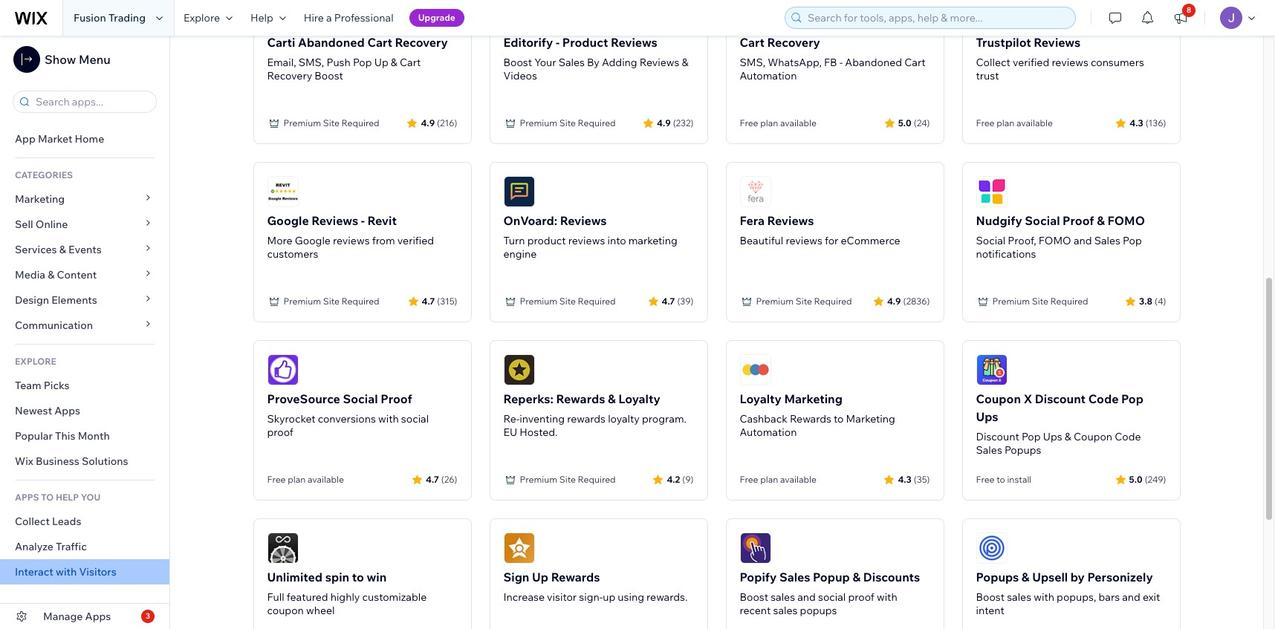 Task type: locate. For each thing, give the bounding box(es) containing it.
1 horizontal spatial ups
[[1043, 430, 1062, 444]]

upsell
[[1032, 570, 1068, 585]]

fusion
[[74, 11, 106, 25]]

reviews right trustpilot
[[1034, 35, 1081, 50]]

4.7 (26)
[[426, 474, 457, 485]]

apps for manage apps
[[85, 610, 111, 623]]

1 vertical spatial verified
[[397, 234, 434, 247]]

unlimited spin to win full featured highly customizable coupon wheel
[[267, 570, 427, 618]]

proof down popup
[[848, 591, 874, 604]]

popular this month link
[[0, 424, 169, 449]]

(216)
[[437, 117, 457, 128]]

2 sms, from the left
[[740, 56, 765, 69]]

hire a professional
[[304, 11, 394, 25]]

loyalty up cashback
[[740, 392, 782, 406]]

to
[[834, 412, 844, 426], [997, 474, 1005, 485], [352, 570, 364, 585]]

to inside 'loyalty marketing cashback rewards to marketing automation'
[[834, 412, 844, 426]]

intent
[[976, 604, 1005, 618]]

1 horizontal spatial 4.9
[[657, 117, 671, 128]]

featured
[[287, 591, 328, 604]]

popups
[[800, 604, 837, 618]]

social up conversions
[[343, 392, 378, 406]]

1 horizontal spatial collect
[[976, 56, 1011, 69]]

1 vertical spatial 4.3
[[898, 474, 912, 485]]

and inside popify sales popup & discounts boost sales and social proof with recent sales popups
[[798, 591, 816, 604]]

boost down editorify
[[503, 56, 532, 69]]

available
[[780, 117, 817, 129], [1017, 117, 1053, 129], [308, 474, 344, 485], [780, 474, 817, 485]]

1 vertical spatial social
[[818, 591, 846, 604]]

popify
[[740, 570, 777, 585]]

reviews up adding at the top left
[[611, 35, 658, 50]]

sms,
[[298, 56, 324, 69], [740, 56, 765, 69]]

up inside carti abandoned cart recovery email, sms, push pop up & cart recovery boost
[[374, 56, 388, 69]]

free right (232)
[[740, 117, 758, 129]]

automation left fb
[[740, 69, 797, 82]]

sms, left "push"
[[298, 56, 324, 69]]

required for nudgify social proof & fomo
[[1050, 296, 1088, 307]]

0 vertical spatial coupon
[[976, 392, 1021, 406]]

1 vertical spatial ups
[[1043, 430, 1062, 444]]

sales right recent
[[773, 604, 798, 618]]

2 vertical spatial social
[[343, 392, 378, 406]]

premium down "engine"
[[520, 296, 557, 307]]

social down popup
[[818, 591, 846, 604]]

reviews inside onvoard: reviews turn product reviews into marketing engine
[[560, 213, 607, 228]]

premium site required for onvoard: reviews
[[520, 296, 616, 307]]

1 loyalty from the left
[[619, 392, 660, 406]]

up right "push"
[[374, 56, 388, 69]]

required down rewards
[[578, 474, 616, 485]]

proof,
[[1008, 234, 1036, 247]]

4.7 left (315)
[[422, 295, 435, 307]]

recovery up whatsapp, on the top of the page
[[767, 35, 820, 50]]

0 horizontal spatial and
[[798, 591, 816, 604]]

carti
[[267, 35, 295, 50]]

4.7 left (39)
[[662, 295, 675, 307]]

up right the sign
[[532, 570, 548, 585]]

1 horizontal spatial discount
[[1035, 392, 1086, 406]]

collect down trustpilot
[[976, 56, 1011, 69]]

with right conversions
[[378, 412, 399, 426]]

4.3
[[1130, 117, 1143, 128], [898, 474, 912, 485]]

reviews inside fera reviews beautiful reviews for ecommerce
[[786, 234, 823, 247]]

and right proof,
[[1074, 234, 1092, 247]]

nudgify
[[976, 213, 1022, 228]]

required down from
[[342, 296, 379, 307]]

popups inside coupon x discount code pop ups discount pop ups & coupon code sales popups
[[1005, 444, 1041, 457]]

sales down "popify"
[[771, 591, 795, 604]]

free plan available down 'skyrocket' in the bottom of the page
[[267, 474, 344, 485]]

0 vertical spatial automation
[[740, 69, 797, 82]]

5.0 for 5.0 (24)
[[898, 117, 912, 128]]

- right fb
[[839, 56, 843, 69]]

sales
[[559, 56, 585, 69], [1094, 234, 1121, 247], [976, 444, 1002, 457], [780, 570, 810, 585]]

proof inside nudgify social proof & fomo social proof, fomo and sales pop notifications
[[1063, 213, 1094, 228]]

sell online
[[15, 218, 68, 231]]

2 automation from the top
[[740, 426, 797, 439]]

free plan available for 4.3 (35)
[[740, 474, 817, 485]]

reperks: rewards & loyalty logo image
[[503, 354, 535, 386]]

automation down the loyalty marketing logo
[[740, 426, 797, 439]]

code
[[1088, 392, 1119, 406], [1115, 430, 1141, 444]]

0 vertical spatial 4.3
[[1130, 117, 1143, 128]]

proof
[[1063, 213, 1094, 228], [381, 392, 412, 406]]

interact
[[15, 566, 53, 579]]

consumers
[[1091, 56, 1144, 69]]

0 vertical spatial marketing
[[15, 192, 65, 206]]

5.0
[[898, 117, 912, 128], [1129, 474, 1143, 485]]

0 horizontal spatial verified
[[397, 234, 434, 247]]

1 horizontal spatial fomo
[[1108, 213, 1145, 228]]

free down 'skyrocket' in the bottom of the page
[[267, 474, 286, 485]]

0 horizontal spatial sms,
[[298, 56, 324, 69]]

premium site required down for
[[756, 296, 852, 307]]

boost down popups & upsell by personizely logo
[[976, 591, 1005, 604]]

site for fera reviews
[[796, 296, 812, 307]]

premium for fera reviews
[[756, 296, 794, 307]]

0 horizontal spatial social
[[343, 392, 378, 406]]

0 vertical spatial discount
[[1035, 392, 1086, 406]]

4.9 for recovery
[[421, 117, 435, 128]]

4.3 (136)
[[1130, 117, 1166, 128]]

1 automation from the top
[[740, 69, 797, 82]]

0 vertical spatial up
[[374, 56, 388, 69]]

1 horizontal spatial 5.0
[[1129, 474, 1143, 485]]

premium site required
[[284, 117, 379, 129], [520, 117, 616, 129], [284, 296, 379, 307], [520, 296, 616, 307], [756, 296, 852, 307], [992, 296, 1088, 307], [520, 474, 616, 485]]

sales inside the popups & upsell by personizely boost sales with popups, bars and exit intent
[[1007, 591, 1032, 604]]

4.3 for 4.3 (35)
[[898, 474, 912, 485]]

1 horizontal spatial and
[[1074, 234, 1092, 247]]

discount up free to install
[[976, 430, 1019, 444]]

required for onvoard: reviews
[[578, 296, 616, 307]]

4.7 for provesource social proof
[[426, 474, 439, 485]]

0 vertical spatial proof
[[267, 426, 293, 439]]

and down popup
[[798, 591, 816, 604]]

2 loyalty from the left
[[740, 392, 782, 406]]

abandoned
[[298, 35, 365, 50], [845, 56, 902, 69]]

5.0 left (24)
[[898, 117, 912, 128]]

reviews for google reviews - revit
[[312, 213, 358, 228]]

popups,
[[1057, 591, 1096, 604]]

1 vertical spatial up
[[532, 570, 548, 585]]

and inside nudgify social proof & fomo social proof, fomo and sales pop notifications
[[1074, 234, 1092, 247]]

5.0 for 5.0 (249)
[[1129, 474, 1143, 485]]

proof
[[267, 426, 293, 439], [848, 591, 874, 604]]

1 vertical spatial social
[[976, 234, 1006, 247]]

free plan available for 5.0 (24)
[[740, 117, 817, 129]]

google up more
[[267, 213, 309, 228]]

site down product
[[559, 296, 576, 307]]

4.3 left (35) on the right bottom
[[898, 474, 912, 485]]

0 horizontal spatial proof
[[381, 392, 412, 406]]

premium site required down your
[[520, 117, 616, 129]]

highly
[[330, 591, 360, 604]]

1 horizontal spatial social
[[818, 591, 846, 604]]

1 horizontal spatial 4.3
[[1130, 117, 1143, 128]]

plan down cashback
[[760, 474, 778, 485]]

proof inside provesource social proof skyrocket conversions with social proof
[[381, 392, 412, 406]]

recovery inside cart recovery sms, whatsapp, fb - abandoned cart automation
[[767, 35, 820, 50]]

discount right x on the right bottom
[[1035, 392, 1086, 406]]

collect
[[976, 56, 1011, 69], [15, 515, 50, 528]]

premium site required for fera reviews
[[756, 296, 852, 307]]

plan down whatsapp, on the top of the page
[[760, 117, 778, 129]]

marketing
[[15, 192, 65, 206], [784, 392, 843, 406], [846, 412, 895, 426]]

eu
[[503, 426, 517, 439]]

elements
[[51, 294, 97, 307]]

premium down beautiful
[[756, 296, 794, 307]]

coupon x discount code pop ups logo image
[[976, 354, 1007, 386]]

social
[[1025, 213, 1060, 228], [976, 234, 1006, 247], [343, 392, 378, 406]]

0 horizontal spatial collect
[[15, 515, 50, 528]]

fera reviews logo image
[[740, 176, 771, 207]]

provesource social proof logo image
[[267, 354, 298, 386]]

sign up rewards logo image
[[503, 533, 535, 564]]

premium site required down hosted.
[[520, 474, 616, 485]]

& inside coupon x discount code pop ups discount pop ups & coupon code sales popups
[[1065, 430, 1071, 444]]

free right (9)
[[740, 474, 758, 485]]

sales for sales
[[771, 591, 795, 604]]

events
[[68, 243, 102, 256]]

required down nudgify social proof & fomo social proof, fomo and sales pop notifications
[[1050, 296, 1088, 307]]

site for nudgify social proof & fomo
[[1032, 296, 1049, 307]]

1 horizontal spatial marketing
[[784, 392, 843, 406]]

2 horizontal spatial social
[[1025, 213, 1060, 228]]

1 horizontal spatial sms,
[[740, 56, 765, 69]]

premium down hosted.
[[520, 474, 557, 485]]

proof for conversions
[[381, 392, 412, 406]]

social up 4.7 (26)
[[401, 412, 429, 426]]

4.3 for 4.3 (136)
[[1130, 117, 1143, 128]]

collect inside the 'sidebar' element
[[15, 515, 50, 528]]

reviews inside google reviews - revit more google reviews from verified customers
[[312, 213, 358, 228]]

with down discounts in the bottom of the page
[[877, 591, 897, 604]]

recovery
[[395, 35, 448, 50], [767, 35, 820, 50], [267, 69, 312, 82]]

sidebar element
[[0, 36, 170, 629]]

up inside sign up rewards increase visitor sign-up using rewards.
[[532, 570, 548, 585]]

site down "push"
[[323, 117, 340, 129]]

1 vertical spatial coupon
[[1074, 430, 1113, 444]]

available for 5.0 (24)
[[780, 117, 817, 129]]

loyalty marketing logo image
[[740, 354, 771, 386]]

1 horizontal spatial abandoned
[[845, 56, 902, 69]]

1 vertical spatial 5.0
[[1129, 474, 1143, 485]]

fomo
[[1108, 213, 1145, 228], [1039, 234, 1071, 247]]

1 horizontal spatial proof
[[1063, 213, 1094, 228]]

pop inside nudgify social proof & fomo social proof, fomo and sales pop notifications
[[1123, 234, 1142, 247]]

with down traffic
[[56, 566, 77, 579]]

plan for 4.3 (35)
[[760, 474, 778, 485]]

0 horizontal spatial -
[[361, 213, 365, 228]]

boost down "popify"
[[740, 591, 768, 604]]

4.9 (232)
[[657, 117, 694, 128]]

categories
[[15, 169, 73, 181]]

reviews left revit
[[312, 213, 358, 228]]

1 horizontal spatial loyalty
[[740, 392, 782, 406]]

rewards
[[567, 412, 606, 426]]

available down trustpilot reviews collect verified reviews consumers trust
[[1017, 117, 1053, 129]]

abandoned inside cart recovery sms, whatsapp, fb - abandoned cart automation
[[845, 56, 902, 69]]

1 horizontal spatial to
[[834, 412, 844, 426]]

to inside unlimited spin to win full featured highly customizable coupon wheel
[[352, 570, 364, 585]]

free
[[740, 117, 758, 129], [976, 117, 995, 129], [267, 474, 286, 485], [740, 474, 758, 485], [976, 474, 995, 485]]

plan for 4.7 (26)
[[288, 474, 306, 485]]

verified right from
[[397, 234, 434, 247]]

with inside popify sales popup & discounts boost sales and social proof with recent sales popups
[[877, 591, 897, 604]]

collect down 'apps'
[[15, 515, 50, 528]]

1 vertical spatial google
[[295, 234, 331, 247]]

rewards right cashback
[[790, 412, 831, 426]]

plan for 5.0 (24)
[[760, 117, 778, 129]]

full
[[267, 591, 284, 604]]

premium site required down product
[[520, 296, 616, 307]]

boost
[[503, 56, 532, 69], [315, 69, 343, 82], [740, 591, 768, 604], [976, 591, 1005, 604]]

1 vertical spatial rewards
[[790, 412, 831, 426]]

market
[[38, 132, 72, 146]]

0 horizontal spatial discount
[[976, 430, 1019, 444]]

recovery down carti
[[267, 69, 312, 82]]

with inside the 'sidebar' element
[[56, 566, 77, 579]]

0 horizontal spatial 5.0
[[898, 117, 912, 128]]

(232)
[[673, 117, 694, 128]]

0 vertical spatial social
[[1025, 213, 1060, 228]]

available for 4.7 (26)
[[308, 474, 344, 485]]

collect leads link
[[0, 509, 169, 534]]

site
[[323, 117, 340, 129], [559, 117, 576, 129], [323, 296, 340, 307], [559, 296, 576, 307], [796, 296, 812, 307], [1032, 296, 1049, 307], [559, 474, 576, 485]]

with inside the popups & upsell by personizely boost sales with popups, bars and exit intent
[[1034, 591, 1054, 604]]

google
[[267, 213, 309, 228], [295, 234, 331, 247]]

available down conversions
[[308, 474, 344, 485]]

0 horizontal spatial ups
[[976, 409, 998, 424]]

available down whatsapp, on the top of the page
[[780, 117, 817, 129]]

bars
[[1099, 591, 1120, 604]]

services & events link
[[0, 237, 169, 262]]

1 horizontal spatial verified
[[1013, 56, 1049, 69]]

0 vertical spatial to
[[834, 412, 844, 426]]

premium for nudgify social proof & fomo
[[992, 296, 1030, 307]]

1 horizontal spatial -
[[839, 56, 843, 69]]

verified
[[1013, 56, 1049, 69], [397, 234, 434, 247]]

onvoard: reviews logo image
[[503, 176, 535, 207]]

plan down trust
[[997, 117, 1015, 129]]

re-
[[503, 412, 520, 426]]

5.0 (249)
[[1129, 474, 1166, 485]]

0 vertical spatial ups
[[976, 409, 998, 424]]

abandoned up "push"
[[298, 35, 365, 50]]

1 vertical spatial apps
[[85, 610, 111, 623]]

free left install
[[976, 474, 995, 485]]

apps up 'this'
[[54, 404, 80, 418]]

inventing
[[520, 412, 565, 426]]

and inside the popups & upsell by personizely boost sales with popups, bars and exit intent
[[1122, 591, 1141, 604]]

reviews
[[611, 35, 658, 50], [1034, 35, 1081, 50], [640, 56, 680, 69], [312, 213, 358, 228], [560, 213, 607, 228], [767, 213, 814, 228]]

4.9 left (216)
[[421, 117, 435, 128]]

available down 'loyalty marketing cashback rewards to marketing automation'
[[780, 474, 817, 485]]

interact with visitors
[[15, 566, 117, 579]]

2 horizontal spatial recovery
[[767, 35, 820, 50]]

sales right intent
[[1007, 591, 1032, 604]]

reviews left consumers
[[1052, 56, 1089, 69]]

plan down 'skyrocket' in the bottom of the page
[[288, 474, 306, 485]]

reviews inside trustpilot reviews collect verified reviews consumers trust
[[1034, 35, 1081, 50]]

plan for 4.3 (136)
[[997, 117, 1015, 129]]

0 vertical spatial rewards
[[556, 392, 605, 406]]

nudgify social proof & fomo logo image
[[976, 176, 1007, 207]]

0 horizontal spatial proof
[[267, 426, 293, 439]]

1 vertical spatial proof
[[381, 392, 412, 406]]

0 vertical spatial collect
[[976, 56, 1011, 69]]

- left revit
[[361, 213, 365, 228]]

2 vertical spatial marketing
[[846, 412, 895, 426]]

0 vertical spatial apps
[[54, 404, 80, 418]]

reperks: rewards & loyalty re-inventing rewards loyalty program. eu hosted.
[[503, 392, 687, 439]]

with down upsell
[[1034, 591, 1054, 604]]

apps right manage
[[85, 610, 111, 623]]

newest apps link
[[0, 398, 169, 424]]

1 vertical spatial proof
[[848, 591, 874, 604]]

site down the notifications
[[1032, 296, 1049, 307]]

1 vertical spatial automation
[[740, 426, 797, 439]]

2 vertical spatial to
[[352, 570, 364, 585]]

site down google reviews - revit more google reviews from verified customers
[[323, 296, 340, 307]]

free plan available down trust
[[976, 117, 1053, 129]]

2 horizontal spatial and
[[1122, 591, 1141, 604]]

premium down the notifications
[[992, 296, 1030, 307]]

premium site required for nudgify social proof & fomo
[[992, 296, 1088, 307]]

4.9 left (232)
[[657, 117, 671, 128]]

reviews inside fera reviews beautiful reviews for ecommerce
[[767, 213, 814, 228]]

1 vertical spatial popups
[[976, 570, 1019, 585]]

0 vertical spatial proof
[[1063, 213, 1094, 228]]

sms, left whatsapp, on the top of the page
[[740, 56, 765, 69]]

1 horizontal spatial social
[[976, 234, 1006, 247]]

product
[[527, 234, 566, 247]]

customers
[[267, 247, 318, 261]]

4.9 for reviews
[[657, 117, 671, 128]]

verified inside google reviews - revit more google reviews from verified customers
[[397, 234, 434, 247]]

premium down customers
[[284, 296, 321, 307]]

1 vertical spatial fomo
[[1039, 234, 1071, 247]]

2 vertical spatial rewards
[[551, 570, 600, 585]]

cart
[[367, 35, 392, 50], [740, 35, 765, 50], [400, 56, 421, 69], [905, 56, 926, 69]]

reviews
[[1052, 56, 1089, 69], [333, 234, 370, 247], [568, 234, 605, 247], [786, 234, 823, 247]]

and
[[1074, 234, 1092, 247], [798, 591, 816, 604], [1122, 591, 1141, 604]]

recovery down upgrade button
[[395, 35, 448, 50]]

required down into on the top left
[[578, 296, 616, 307]]

site down rewards
[[559, 474, 576, 485]]

social down nudgify
[[976, 234, 1006, 247]]

loyalty up loyalty
[[619, 392, 660, 406]]

0 horizontal spatial 4.3
[[898, 474, 912, 485]]

0 horizontal spatial marketing
[[15, 192, 65, 206]]

1 vertical spatial marketing
[[784, 392, 843, 406]]

free plan available down whatsapp, on the top of the page
[[740, 117, 817, 129]]

this
[[55, 430, 75, 443]]

0 horizontal spatial coupon
[[976, 392, 1021, 406]]

boost inside editorify ‑ product reviews boost your sales by adding reviews & videos
[[503, 56, 532, 69]]

proof inside popify sales popup & discounts boost sales and social proof with recent sales popups
[[848, 591, 874, 604]]

google right more
[[295, 234, 331, 247]]

0 vertical spatial -
[[839, 56, 843, 69]]

reviews left into on the top left
[[568, 234, 605, 247]]

0 vertical spatial google
[[267, 213, 309, 228]]

1 horizontal spatial recovery
[[395, 35, 448, 50]]

1 horizontal spatial proof
[[848, 591, 874, 604]]

0 horizontal spatial up
[[374, 56, 388, 69]]

0 horizontal spatial recovery
[[267, 69, 312, 82]]

coupon
[[267, 604, 304, 618]]

verified down trustpilot
[[1013, 56, 1049, 69]]

interact with visitors link
[[0, 560, 169, 585]]

0 horizontal spatial loyalty
[[619, 392, 660, 406]]

1 sms, from the left
[[298, 56, 324, 69]]

- inside cart recovery sms, whatsapp, fb - abandoned cart automation
[[839, 56, 843, 69]]

& inside carti abandoned cart recovery email, sms, push pop up & cart recovery boost
[[391, 56, 398, 69]]

0 horizontal spatial social
[[401, 412, 429, 426]]

1 vertical spatial collect
[[15, 515, 50, 528]]

rewards up visitor
[[551, 570, 600, 585]]

boost right email,
[[315, 69, 343, 82]]

0 horizontal spatial to
[[352, 570, 364, 585]]

& inside 'link'
[[48, 268, 55, 282]]

0 vertical spatial abandoned
[[298, 35, 365, 50]]

0 horizontal spatial 4.9
[[421, 117, 435, 128]]

1 horizontal spatial apps
[[85, 610, 111, 623]]

site for reperks: rewards & loyalty
[[559, 474, 576, 485]]

nudgify social proof & fomo social proof, fomo and sales pop notifications
[[976, 213, 1145, 261]]

rewards up rewards
[[556, 392, 605, 406]]

loyalty
[[608, 412, 640, 426]]

1 vertical spatial -
[[361, 213, 365, 228]]

show
[[45, 52, 76, 67]]

free for coupon x discount code pop ups
[[976, 474, 995, 485]]

email,
[[267, 56, 296, 69]]

0 vertical spatial fomo
[[1108, 213, 1145, 228]]

program.
[[642, 412, 687, 426]]

reviews inside onvoard: reviews turn product reviews into marketing engine
[[568, 234, 605, 247]]

0 vertical spatial social
[[401, 412, 429, 426]]

1 horizontal spatial up
[[532, 570, 548, 585]]

popups down popups & upsell by personizely logo
[[976, 570, 1019, 585]]

0 horizontal spatial abandoned
[[298, 35, 365, 50]]

free plan available for 4.7 (26)
[[267, 474, 344, 485]]

abandoned right fb
[[845, 56, 902, 69]]

1 vertical spatial to
[[997, 474, 1005, 485]]

required down for
[[814, 296, 852, 307]]

loyalty inside 'loyalty marketing cashback rewards to marketing automation'
[[740, 392, 782, 406]]

0 vertical spatial verified
[[1013, 56, 1049, 69]]

rewards inside "reperks: rewards & loyalty re-inventing rewards loyalty program. eu hosted."
[[556, 392, 605, 406]]

0 vertical spatial code
[[1088, 392, 1119, 406]]

automation inside 'loyalty marketing cashback rewards to marketing automation'
[[740, 426, 797, 439]]

0 horizontal spatial apps
[[54, 404, 80, 418]]

and left exit
[[1122, 591, 1141, 604]]

social inside provesource social proof skyrocket conversions with social proof
[[343, 392, 378, 406]]

0 vertical spatial popups
[[1005, 444, 1041, 457]]

available for 4.3 (35)
[[780, 474, 817, 485]]

site down fera reviews beautiful reviews for ecommerce
[[796, 296, 812, 307]]

1 vertical spatial abandoned
[[845, 56, 902, 69]]



Task type: vqa. For each thing, say whether or not it's contained in the screenshot.


Task type: describe. For each thing, give the bounding box(es) containing it.
popup
[[813, 570, 850, 585]]

rewards.
[[647, 591, 688, 604]]

4.7 for google reviews - revit
[[422, 295, 435, 307]]

revit
[[368, 213, 397, 228]]

videos
[[503, 69, 537, 82]]

5.0 (24)
[[898, 117, 930, 128]]

hosted.
[[520, 426, 558, 439]]

sales inside popify sales popup & discounts boost sales and social proof with recent sales popups
[[780, 570, 810, 585]]

free plan available for 4.3 (136)
[[976, 117, 1053, 129]]

win
[[367, 570, 387, 585]]

more
[[267, 234, 293, 247]]

popular this month
[[15, 430, 110, 443]]

x
[[1024, 392, 1032, 406]]

(136)
[[1146, 117, 1166, 128]]

popups inside the popups & upsell by personizely boost sales with popups, bars and exit intent
[[976, 570, 1019, 585]]

required down carti abandoned cart recovery email, sms, push pop up & cart recovery boost
[[342, 117, 379, 129]]

reviews for onvoard: reviews
[[560, 213, 607, 228]]

automation inside cart recovery sms, whatsapp, fb - abandoned cart automation
[[740, 69, 797, 82]]

sales inside editorify ‑ product reviews boost your sales by adding reviews & videos
[[559, 56, 585, 69]]

reviews for fera reviews
[[767, 213, 814, 228]]

discounts
[[863, 570, 920, 585]]

reviews for trustpilot reviews
[[1034, 35, 1081, 50]]

fb
[[824, 56, 837, 69]]

customizable
[[362, 591, 427, 604]]

(249)
[[1145, 474, 1166, 485]]

coupon x discount code pop ups discount pop ups & coupon code sales popups
[[976, 392, 1144, 457]]

a
[[326, 11, 332, 25]]

by
[[587, 56, 600, 69]]

media & content
[[15, 268, 97, 282]]

sign
[[503, 570, 529, 585]]

premium site required for reperks: rewards & loyalty
[[520, 474, 616, 485]]

visitors
[[79, 566, 117, 579]]

provesource social proof skyrocket conversions with social proof
[[267, 392, 429, 439]]

site down editorify ‑ product reviews boost your sales by adding reviews & videos in the top of the page
[[559, 117, 576, 129]]

free for loyalty marketing
[[740, 474, 758, 485]]

0 horizontal spatial fomo
[[1039, 234, 1071, 247]]

whatsapp,
[[768, 56, 822, 69]]

sign up rewards increase visitor sign-up using rewards.
[[503, 570, 688, 604]]

unlimited spin to win logo image
[[267, 533, 298, 564]]

turn
[[503, 234, 525, 247]]

4.2
[[667, 474, 680, 485]]

with inside provesource social proof skyrocket conversions with social proof
[[378, 412, 399, 426]]

apps for newest apps
[[54, 404, 80, 418]]

premium for reperks: rewards & loyalty
[[520, 474, 557, 485]]

& inside the popups & upsell by personizely boost sales with popups, bars and exit intent
[[1022, 570, 1030, 585]]

abandoned inside carti abandoned cart recovery email, sms, push pop up & cart recovery boost
[[298, 35, 365, 50]]

picks
[[44, 379, 70, 392]]

required down by
[[578, 117, 616, 129]]

from
[[372, 234, 395, 247]]

upgrade
[[418, 12, 455, 23]]

fera
[[740, 213, 765, 228]]

team picks
[[15, 379, 70, 392]]

hire a professional link
[[295, 0, 403, 36]]

communication link
[[0, 313, 169, 338]]

wix business solutions link
[[0, 449, 169, 474]]

into
[[607, 234, 626, 247]]

Search for tools, apps, help & more... field
[[803, 7, 1071, 28]]

increase
[[503, 591, 545, 604]]

reviews inside google reviews - revit more google reviews from verified customers
[[333, 234, 370, 247]]

proof inside provesource social proof skyrocket conversions with social proof
[[267, 426, 293, 439]]

2 horizontal spatial 4.9
[[887, 295, 901, 307]]

social for nudgify social proof & fomo
[[1025, 213, 1060, 228]]

sales inside nudgify social proof & fomo social proof, fomo and sales pop notifications
[[1094, 234, 1121, 247]]

apps
[[15, 492, 39, 503]]

install
[[1007, 474, 1032, 485]]

social for provesource social proof
[[343, 392, 378, 406]]

reviews right adding at the top left
[[640, 56, 680, 69]]

month
[[78, 430, 110, 443]]

business
[[36, 455, 79, 468]]

& inside nudgify social proof & fomo social proof, fomo and sales pop notifications
[[1097, 213, 1105, 228]]

2 horizontal spatial marketing
[[846, 412, 895, 426]]

sms, inside cart recovery sms, whatsapp, fb - abandoned cart automation
[[740, 56, 765, 69]]

premium for onvoard: reviews
[[520, 296, 557, 307]]

(35)
[[914, 474, 930, 485]]

reviews inside trustpilot reviews collect verified reviews consumers trust
[[1052, 56, 1089, 69]]

social inside provesource social proof skyrocket conversions with social proof
[[401, 412, 429, 426]]

exit
[[1143, 591, 1160, 604]]

required for reperks: rewards & loyalty
[[578, 474, 616, 485]]

1 vertical spatial code
[[1115, 430, 1141, 444]]

& inside popify sales popup & discounts boost sales and social proof with recent sales popups
[[853, 570, 861, 585]]

3.8
[[1139, 295, 1153, 307]]

beautiful
[[740, 234, 783, 247]]

unlimited
[[267, 570, 323, 585]]

& inside "reperks: rewards & loyalty re-inventing rewards loyalty program. eu hosted."
[[608, 392, 616, 406]]

1 vertical spatial discount
[[976, 430, 1019, 444]]

collect inside trustpilot reviews collect verified reviews consumers trust
[[976, 56, 1011, 69]]

2 horizontal spatial to
[[997, 474, 1005, 485]]

(9)
[[682, 474, 694, 485]]

loyalty inside "reperks: rewards & loyalty re-inventing rewards loyalty program. eu hosted."
[[619, 392, 660, 406]]

premium down videos at the top left of the page
[[520, 117, 557, 129]]

premium for google reviews - revit
[[284, 296, 321, 307]]

fusion trading
[[74, 11, 146, 25]]

analyze
[[15, 540, 53, 554]]

social inside popify sales popup & discounts boost sales and social proof with recent sales popups
[[818, 591, 846, 604]]

marketing inside the 'sidebar' element
[[15, 192, 65, 206]]

trustpilot
[[976, 35, 1031, 50]]

apps to help you
[[15, 492, 100, 503]]

pop inside carti abandoned cart recovery email, sms, push pop up & cart recovery boost
[[353, 56, 372, 69]]

verified inside trustpilot reviews collect verified reviews consumers trust
[[1013, 56, 1049, 69]]

explore
[[184, 11, 220, 25]]

site for google reviews - revit
[[323, 296, 340, 307]]

(4)
[[1155, 295, 1166, 307]]

rewards inside sign up rewards increase visitor sign-up using rewards.
[[551, 570, 600, 585]]

help
[[56, 492, 79, 503]]

premium down email,
[[284, 117, 321, 129]]

popify sales popup & discounts logo image
[[740, 533, 771, 564]]

design elements link
[[0, 288, 169, 313]]

rewards inside 'loyalty marketing cashback rewards to marketing automation'
[[790, 412, 831, 426]]

media
[[15, 268, 45, 282]]

available for 4.3 (136)
[[1017, 117, 1053, 129]]

sms, inside carti abandoned cart recovery email, sms, push pop up & cart recovery boost
[[298, 56, 324, 69]]

menu
[[79, 52, 110, 67]]

premium site required down "push"
[[284, 117, 379, 129]]

show menu
[[45, 52, 110, 67]]

proof for fomo
[[1063, 213, 1094, 228]]

(26)
[[441, 474, 457, 485]]

popups & upsell by personizely boost sales with popups, bars and exit intent
[[976, 570, 1160, 618]]

manage
[[43, 610, 83, 623]]

solutions
[[82, 455, 128, 468]]

sales inside coupon x discount code pop ups discount pop ups & coupon code sales popups
[[976, 444, 1002, 457]]

premium site required for google reviews - revit
[[284, 296, 379, 307]]

- inside google reviews - revit more google reviews from verified customers
[[361, 213, 365, 228]]

fera reviews beautiful reviews for ecommerce
[[740, 213, 900, 247]]

leads
[[52, 515, 81, 528]]

onvoard: reviews turn product reviews into marketing engine
[[503, 213, 678, 261]]

free for provesource social proof
[[267, 474, 286, 485]]

wix business solutions
[[15, 455, 128, 468]]

required for google reviews - revit
[[342, 296, 379, 307]]

design
[[15, 294, 49, 307]]

boost inside carti abandoned cart recovery email, sms, push pop up & cart recovery boost
[[315, 69, 343, 82]]

popular
[[15, 430, 53, 443]]

boost inside popify sales popup & discounts boost sales and social proof with recent sales popups
[[740, 591, 768, 604]]

cashback
[[740, 412, 788, 426]]

onvoard:
[[503, 213, 557, 228]]

visitor
[[547, 591, 577, 604]]

Search apps... field
[[31, 91, 152, 112]]

4.7 for onvoard: reviews
[[662, 295, 675, 307]]

site for onvoard: reviews
[[559, 296, 576, 307]]

boost inside the popups & upsell by personizely boost sales with popups, bars and exit intent
[[976, 591, 1005, 604]]

google reviews - revit logo image
[[267, 176, 298, 207]]

free down trust
[[976, 117, 995, 129]]

sell online link
[[0, 212, 169, 237]]

required for fera reviews
[[814, 296, 852, 307]]

newest
[[15, 404, 52, 418]]

‑
[[556, 35, 560, 50]]

popups & upsell by personizely logo image
[[976, 533, 1007, 564]]

to
[[41, 492, 54, 503]]

editorify ‑ product reviews boost your sales by adding reviews & videos
[[503, 35, 689, 82]]

product
[[562, 35, 608, 50]]

newest apps
[[15, 404, 80, 418]]

home
[[75, 132, 104, 146]]

& inside editorify ‑ product reviews boost your sales by adding reviews & videos
[[682, 56, 689, 69]]

provesource
[[267, 392, 340, 406]]

sales for &
[[1007, 591, 1032, 604]]

professional
[[334, 11, 394, 25]]

content
[[57, 268, 97, 282]]

4.9 (2836)
[[887, 295, 930, 307]]

trust
[[976, 69, 999, 82]]



